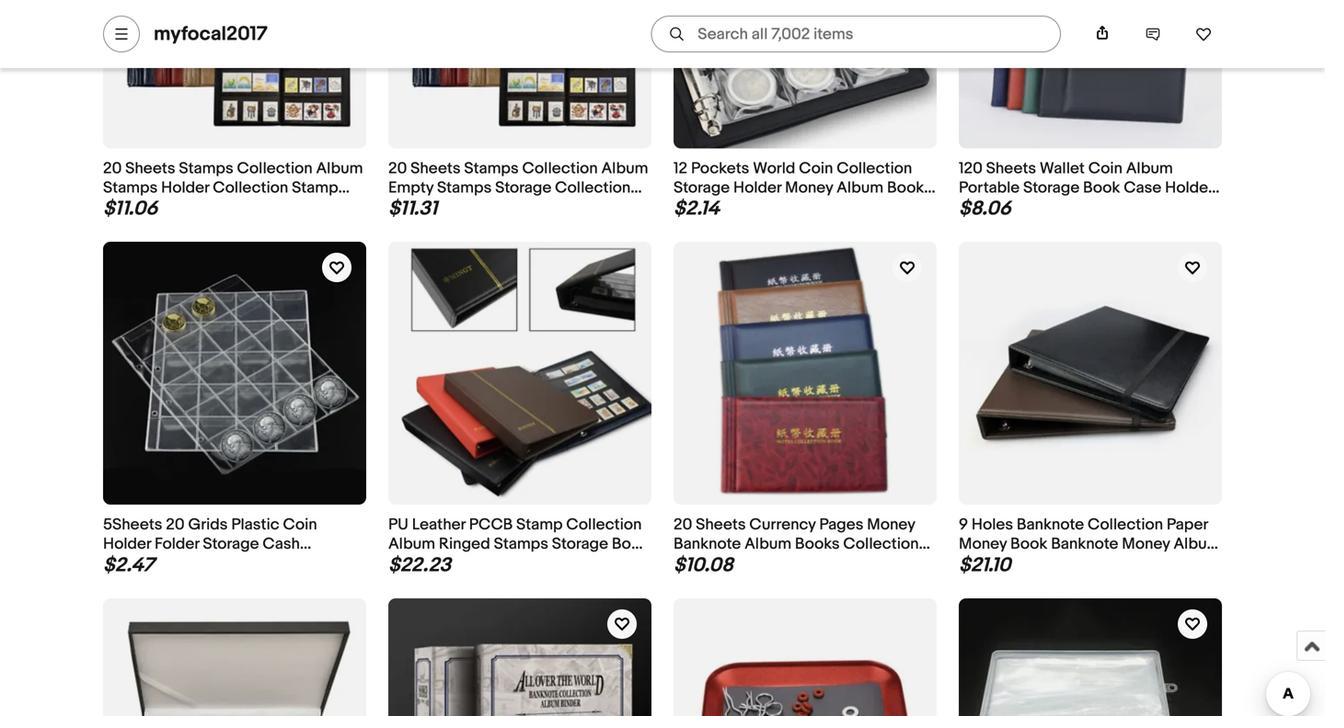 Task type: describe. For each thing, give the bounding box(es) containing it.
$8.06
[[959, 197, 1011, 221]]

pu leather pccb stamp collection album ringed stamps storage book cover supply
[[388, 516, 649, 574]]

album inside 9 holes banknote collection paper money book banknote money album holder storage
[[1174, 535, 1221, 555]]

storage inside 12 pockets world coin collection storage holder money album book container case
[[674, 178, 730, 198]]

organise
[[388, 198, 454, 217]]

folder
[[155, 535, 199, 555]]

storage inside 20 sheets currency pages money banknote album books collection storage banknote
[[674, 554, 730, 574]]

album inside 20 sheets currency pages money banknote album books collection storage banknote
[[745, 535, 792, 555]]

leather
[[412, 516, 466, 535]]

money inside 20 sheets currency pages money banknote album books collection storage banknote
[[867, 516, 915, 535]]

pu
[[388, 516, 409, 535]]

sheets for $11.06
[[125, 159, 175, 179]]

20 for stamps
[[103, 159, 122, 179]]

cover
[[388, 554, 432, 574]]

120
[[959, 159, 983, 179]]

paper
[[1167, 516, 1208, 535]]

$10.08
[[674, 554, 733, 578]]

20 sheets stamps collection album empty stamps storage collection organise album button
[[388, 159, 652, 217]]

plastic
[[231, 516, 279, 535]]

5sheets
[[103, 516, 162, 535]]

120 sheets wallet coin album portable storage book case holder file collection button
[[959, 159, 1222, 217]]

holder inside 12 pockets world coin collection storage holder money album book container case
[[734, 178, 782, 198]]

9 holes banknote collection paper money book banknote money album holder storage button
[[959, 516, 1222, 574]]

pages
[[819, 516, 864, 535]]

pockets
[[691, 159, 750, 179]]

$22.23
[[388, 554, 451, 578]]

12 pockets world coin collection storage holder money album book container case : quick view image
[[674, 0, 937, 149]]

20 sheets stamps collection album stamps holder collection stamp albums supplies : quick view image
[[103, 0, 366, 149]]

myfocal2017 link
[[154, 22, 268, 46]]

sheets for $11.31
[[411, 159, 461, 179]]

20 sheets currency pages money banknote album books collection storage banknote : quick view image
[[674, 242, 937, 505]]

5sheets 20 grids plastic coin holder folder storage cash collection album pvc
[[103, 516, 317, 574]]

coin for $8.06
[[1089, 159, 1123, 179]]

book inside 120 sheets wallet coin album portable storage book case holder file collection
[[1083, 178, 1120, 198]]

storage inside 20 sheets stamps collection album empty stamps storage collection organise album
[[495, 178, 552, 198]]

album inside 120 sheets wallet coin album portable storage book case holder file collection
[[1126, 159, 1173, 179]]

cash
[[263, 535, 300, 555]]

wallet
[[1040, 159, 1085, 179]]

5sheets 20 grids plastic coin holder folder storage cash collection album pvc button
[[103, 516, 366, 574]]

20 sheets currency pages money banknote album books collection storage banknote button
[[674, 516, 937, 574]]

100 pcs paper money storage box album currency banknote case holder collection  : quick view image
[[959, 599, 1222, 717]]

storage inside 120 sheets wallet coin album portable storage book case holder file collection
[[1023, 178, 1080, 198]]

20 sheets currency pages money banknote album books collection storage banknote
[[674, 516, 919, 574]]

currency
[[750, 516, 816, 535]]

20 sheets stamps collection album empty stamps storage collection organise album : quick view image
[[388, 0, 652, 149]]

20 for empty
[[388, 159, 407, 179]]

pu leather pccb stamp collection album ringed stamps storage book cover supply button
[[388, 516, 652, 574]]

120 sheets wallet coin album portable storage book case holder file collection
[[959, 159, 1213, 217]]

album inside pu leather pccb stamp collection album ringed stamps storage book cover supply
[[388, 535, 435, 555]]

album inside the 20 sheets stamps collection album stamps holder collection stamp albums supplies
[[316, 159, 363, 179]]

holder inside the 5sheets 20 grids plastic coin holder folder storage cash collection album pvc
[[103, 535, 151, 555]]

supply
[[435, 554, 485, 574]]

$11.06
[[103, 197, 158, 221]]



Task type: locate. For each thing, give the bounding box(es) containing it.
collection inside the 5sheets 20 grids plastic coin holder folder storage cash collection album pvc
[[103, 554, 179, 574]]

0 horizontal spatial coin
[[283, 516, 317, 535]]

20 sheets stamps collection album stamps holder collection stamp albums supplies button
[[103, 159, 366, 217]]

9 holes banknote collection paper money book banknote money album holder storage
[[959, 516, 1221, 574]]

collection inside pu leather pccb stamp collection album ringed stamps storage book cover supply
[[566, 516, 642, 535]]

pu leather pccb stamp collection album ringed stamps storage book cover supply : quick view image
[[388, 242, 652, 505]]

collection inside 12 pockets world coin collection storage holder money album book container case
[[837, 159, 912, 179]]

world
[[753, 159, 796, 179]]

20 inside the 20 sheets stamps collection album stamps holder collection stamp albums supplies
[[103, 159, 122, 179]]

supplies
[[162, 198, 224, 217]]

sheets
[[125, 159, 175, 179], [411, 159, 461, 179], [986, 159, 1036, 179], [696, 516, 746, 535]]

holder inside 9 holes banknote collection paper money book banknote money album holder storage
[[959, 554, 1007, 574]]

Search all 7,002 items field
[[651, 16, 1061, 52]]

case inside 120 sheets wallet coin album portable storage book case holder file collection
[[1124, 178, 1162, 198]]

stamp inside the 20 sheets stamps collection album stamps holder collection stamp albums supplies
[[292, 178, 338, 198]]

20 up albums
[[103, 159, 122, 179]]

0 horizontal spatial stamp
[[292, 178, 338, 198]]

storage inside 9 holes banknote collection paper money book banknote money album holder storage
[[1011, 554, 1067, 574]]

pvc
[[233, 554, 264, 574]]

holder inside 120 sheets wallet coin album portable storage book case holder file collection
[[1165, 178, 1213, 198]]

container
[[674, 198, 744, 217]]

books
[[795, 535, 840, 555]]

$11.31
[[388, 197, 437, 221]]

banknote
[[1017, 516, 1084, 535], [674, 535, 741, 555], [1051, 535, 1119, 555], [734, 554, 801, 574]]

pccb
[[469, 516, 513, 535]]

20 sheets stamps collection album empty stamps storage collection organise album
[[388, 159, 648, 217]]

book inside pu leather pccb stamp collection album ringed stamps storage book cover supply
[[612, 535, 649, 555]]

40mm coin capsule storage box display case holder collection container supplies : quick view image
[[103, 599, 366, 717]]

20 up $10.08
[[674, 516, 692, 535]]

case
[[1124, 178, 1162, 198], [748, 198, 786, 217]]

case right the wallet
[[1124, 178, 1162, 198]]

stamps
[[179, 159, 234, 179], [464, 159, 519, 179], [103, 178, 158, 198], [437, 178, 492, 198], [494, 535, 549, 555]]

sheets inside 120 sheets wallet coin album portable storage book case holder file collection
[[986, 159, 1036, 179]]

12
[[674, 159, 688, 179]]

money
[[785, 178, 833, 198], [867, 516, 915, 535], [959, 535, 1007, 555], [1122, 535, 1170, 555]]

album inside the 5sheets 20 grids plastic coin holder folder storage cash collection album pvc
[[182, 554, 229, 574]]

0 vertical spatial stamp
[[292, 178, 338, 198]]

album
[[316, 159, 363, 179], [601, 159, 648, 179], [1126, 159, 1173, 179], [837, 178, 884, 198], [458, 198, 504, 217], [388, 535, 435, 555], [745, 535, 792, 555], [1174, 535, 1221, 555], [182, 554, 229, 574]]

book inside 12 pockets world coin collection storage holder money album book container case
[[887, 178, 924, 198]]

20 for banknote
[[674, 516, 692, 535]]

1 horizontal spatial case
[[1124, 178, 1162, 198]]

holder inside the 20 sheets stamps collection album stamps holder collection stamp albums supplies
[[161, 178, 209, 198]]

$2.47
[[103, 554, 154, 578]]

empty
[[388, 178, 434, 198]]

book
[[887, 178, 924, 198], [1083, 178, 1120, 198], [612, 535, 649, 555], [1011, 535, 1048, 555]]

coin right world on the right of the page
[[799, 159, 833, 179]]

coin inside the 5sheets 20 grids plastic coin holder folder storage cash collection album pvc
[[283, 516, 317, 535]]

file
[[959, 198, 984, 217]]

sheets for $8.06
[[986, 159, 1036, 179]]

5sheets 20 grids plastic coin holder folder storage cash collection album pvc : quick view image
[[103, 242, 366, 505]]

20 left grids
[[166, 516, 185, 535]]

20 up $11.31 on the top left
[[388, 159, 407, 179]]

sheets up albums
[[125, 159, 175, 179]]

0 horizontal spatial case
[[748, 198, 786, 217]]

20
[[103, 159, 122, 179], [388, 159, 407, 179], [166, 516, 185, 535], [674, 516, 692, 535]]

120 sheets wallet coin album portable storage book case holder file collection  : quick view image
[[959, 0, 1222, 149]]

storage inside pu leather pccb stamp collection album ringed stamps storage book cover supply
[[552, 535, 608, 555]]

$2.14
[[674, 197, 720, 221]]

collection inside 9 holes banknote collection paper money book banknote money album holder storage
[[1088, 516, 1163, 535]]

sheets inside 20 sheets currency pages money banknote album books collection storage banknote
[[696, 516, 746, 535]]

sheets up $10.08
[[696, 516, 746, 535]]

coin right the wallet
[[1089, 159, 1123, 179]]

1 horizontal spatial coin
[[799, 159, 833, 179]]

12 pockets world coin collection storage holder money album book container case
[[674, 159, 924, 217]]

20 inside 20 sheets currency pages money banknote album books collection storage banknote
[[674, 516, 692, 535]]

stamps inside pu leather pccb stamp collection album ringed stamps storage book cover supply
[[494, 535, 549, 555]]

holes
[[972, 516, 1013, 535]]

album inside 12 pockets world coin collection storage holder money album book container case
[[837, 178, 884, 198]]

20 inside 20 sheets stamps collection album empty stamps storage collection organise album
[[388, 159, 407, 179]]

sheets up organise
[[411, 159, 461, 179]]

20 inside the 5sheets 20 grids plastic coin holder folder storage cash collection album pvc
[[166, 516, 185, 535]]

collection inside 20 sheets currency pages money banknote album books collection storage banknote
[[843, 535, 919, 555]]

sheets inside the 20 sheets stamps collection album stamps holder collection stamp albums supplies
[[125, 159, 175, 179]]

grids
[[188, 516, 228, 535]]

$21.10
[[959, 554, 1011, 578]]

collection
[[237, 159, 313, 179], [522, 159, 598, 179], [837, 159, 912, 179], [213, 178, 288, 198], [555, 178, 631, 198], [988, 198, 1063, 217], [566, 516, 642, 535], [1088, 516, 1163, 535], [843, 535, 919, 555], [103, 554, 179, 574]]

holder
[[161, 178, 209, 198], [734, 178, 782, 198], [1165, 178, 1213, 198], [103, 535, 151, 555], [959, 554, 1007, 574]]

storage
[[495, 178, 552, 198], [674, 178, 730, 198], [1023, 178, 1080, 198], [203, 535, 259, 555], [552, 535, 608, 555], [674, 554, 730, 574], [1011, 554, 1067, 574]]

book inside 9 holes banknote collection paper money book banknote money album holder storage
[[1011, 535, 1048, 555]]

sheets right 120
[[986, 159, 1036, 179]]

case down world on the right of the page
[[748, 198, 786, 217]]

20 sheets stamps collection album stamps holder collection stamp albums supplies
[[103, 159, 363, 217]]

money inside 12 pockets world coin collection storage holder money album book container case
[[785, 178, 833, 198]]

coin for $2.14
[[799, 159, 833, 179]]

widened banknote collection paper money book banknote protection holder storage : quick view image
[[388, 599, 652, 717]]

coin
[[799, 159, 833, 179], [1089, 159, 1123, 179], [283, 516, 317, 535]]

myfocal2017
[[154, 22, 268, 46]]

collection inside 120 sheets wallet coin album portable storage book case holder file collection
[[988, 198, 1063, 217]]

1 vertical spatial stamp
[[516, 516, 563, 535]]

portable
[[959, 178, 1020, 198]]

coin inside 120 sheets wallet coin album portable storage book case holder file collection
[[1089, 159, 1123, 179]]

2 horizontal spatial coin
[[1089, 159, 1123, 179]]

save this seller myfocal2017 image
[[1196, 26, 1212, 42]]

magnetic screws tools parts tray holder storage plate box tray desktop container : quick view image
[[674, 599, 937, 717]]

12 pockets world coin collection storage holder money album book container case button
[[674, 159, 937, 217]]

coin right plastic
[[283, 516, 317, 535]]

1 horizontal spatial stamp
[[516, 516, 563, 535]]

coin inside 12 pockets world coin collection storage holder money album book container case
[[799, 159, 833, 179]]

sheets inside 20 sheets stamps collection album empty stamps storage collection organise album
[[411, 159, 461, 179]]

9
[[959, 516, 968, 535]]

stamp inside pu leather pccb stamp collection album ringed stamps storage book cover supply
[[516, 516, 563, 535]]

9 holes banknote collection paper money book banknote money album holder storage : quick view image
[[959, 242, 1222, 505]]

ringed
[[439, 535, 490, 555]]

storage inside the 5sheets 20 grids plastic coin holder folder storage cash collection album pvc
[[203, 535, 259, 555]]

stamp
[[292, 178, 338, 198], [516, 516, 563, 535]]

albums
[[103, 198, 158, 217]]

case inside 12 pockets world coin collection storage holder money album book container case
[[748, 198, 786, 217]]



Task type: vqa. For each thing, say whether or not it's contained in the screenshot.
120 Sheets Wallet Coin Album Portable Storage Book Case Holder File Collection  : Quick view image
yes



